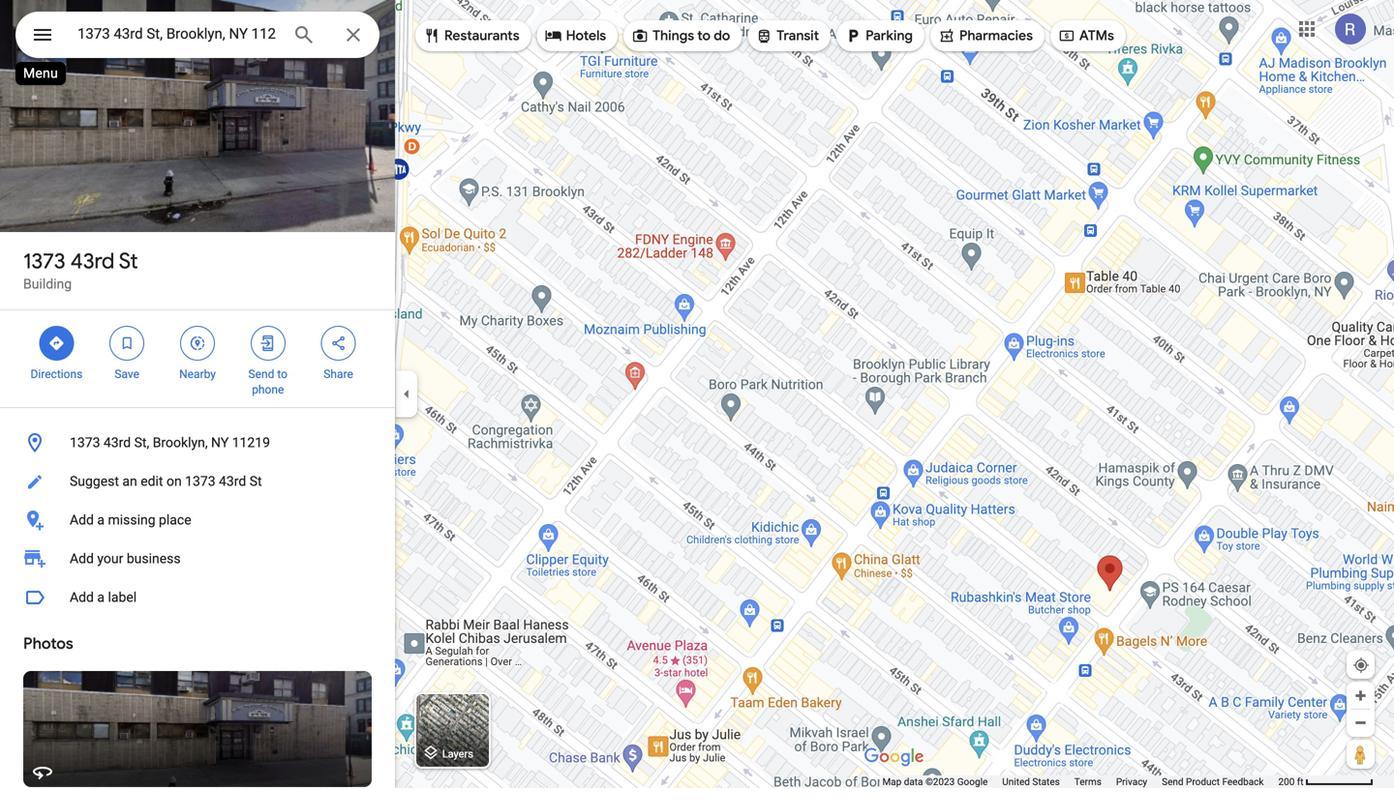 Task type: vqa. For each thing, say whether or not it's contained in the screenshot.
Diego
no



Task type: describe. For each thing, give the bounding box(es) containing it.
states
[[1032, 777, 1060, 789]]


[[755, 25, 773, 46]]

add your business
[[70, 551, 181, 567]]

none field inside 1373 43rd st, brooklyn, ny 11219 'field'
[[77, 22, 277, 45]]

suggest an edit on 1373 43rd st
[[70, 474, 262, 490]]

on
[[166, 474, 182, 490]]

st,
[[134, 435, 149, 451]]

add a missing place button
[[0, 501, 395, 540]]

add a label button
[[0, 579, 395, 618]]

business
[[127, 551, 181, 567]]

phone
[[252, 383, 284, 397]]

 atms
[[1058, 25, 1114, 46]]

pharmacies
[[959, 27, 1033, 45]]

show street view coverage image
[[1347, 741, 1375, 770]]

terms button
[[1074, 776, 1102, 789]]

a for missing
[[97, 513, 105, 529]]

united
[[1002, 777, 1030, 789]]

 button
[[15, 12, 70, 62]]

 hotels
[[545, 25, 606, 46]]

restaurants
[[444, 27, 520, 45]]

google
[[957, 777, 988, 789]]

ny
[[211, 435, 229, 451]]

privacy
[[1116, 777, 1147, 789]]

map data ©2023 google
[[882, 777, 988, 789]]


[[1058, 25, 1075, 46]]

2 vertical spatial 43rd
[[219, 474, 246, 490]]

suggest an edit on 1373 43rd st button
[[0, 463, 395, 501]]

united states button
[[1002, 776, 1060, 789]]

a for label
[[97, 590, 105, 606]]

 pharmacies
[[938, 25, 1033, 46]]

add a label
[[70, 590, 137, 606]]

parking
[[866, 27, 913, 45]]


[[259, 333, 277, 354]]

map
[[882, 777, 901, 789]]

photos
[[23, 635, 73, 654]]

1373 43rd St, Brooklyn, NY 11219 field
[[15, 12, 379, 58]]

your
[[97, 551, 123, 567]]

terms
[[1074, 777, 1102, 789]]

1373 43rd st, brooklyn, ny 11219
[[70, 435, 270, 451]]

nearby
[[179, 368, 216, 381]]

 restaurants
[[423, 25, 520, 46]]


[[48, 333, 65, 354]]

st inside 'suggest an edit on 1373 43rd st' button
[[250, 474, 262, 490]]

200 ft
[[1278, 777, 1304, 789]]

product
[[1186, 777, 1220, 789]]

transit
[[777, 27, 819, 45]]

do
[[714, 27, 730, 45]]

add your business link
[[0, 540, 395, 579]]

 search field
[[15, 12, 379, 62]]

actions for 1373 43rd st region
[[0, 311, 395, 408]]

directions
[[30, 368, 83, 381]]

show your location image
[[1352, 657, 1370, 675]]

11219
[[232, 435, 270, 451]]


[[938, 25, 955, 46]]

atms
[[1079, 27, 1114, 45]]


[[423, 25, 440, 46]]

to inside  things to do
[[697, 27, 711, 45]]

200
[[1278, 777, 1295, 789]]

building
[[23, 276, 72, 292]]


[[118, 333, 136, 354]]

google maps element
[[0, 0, 1394, 789]]

to inside send to phone
[[277, 368, 288, 381]]



Task type: locate. For each thing, give the bounding box(es) containing it.
1 vertical spatial a
[[97, 590, 105, 606]]

 transit
[[755, 25, 819, 46]]

43rd left the st,
[[103, 435, 131, 451]]

0 vertical spatial add
[[70, 513, 94, 529]]

an
[[122, 474, 137, 490]]

1 horizontal spatial to
[[697, 27, 711, 45]]

1 horizontal spatial send
[[1162, 777, 1184, 789]]

send product feedback
[[1162, 777, 1264, 789]]

brooklyn,
[[153, 435, 208, 451]]

1 vertical spatial send
[[1162, 777, 1184, 789]]

1373 inside the 1373 43rd st building
[[23, 248, 65, 275]]

add down suggest
[[70, 513, 94, 529]]

43rd inside the 1373 43rd st building
[[70, 248, 115, 275]]

add inside button
[[70, 513, 94, 529]]

add for add your business
[[70, 551, 94, 567]]

collapse side panel image
[[396, 384, 417, 405]]

1373
[[23, 248, 65, 275], [70, 435, 100, 451], [185, 474, 215, 490]]

send up 'phone'
[[248, 368, 274, 381]]

google account: ruby anderson  
(rubyanndersson@gmail.com) image
[[1335, 14, 1366, 45]]

0 horizontal spatial 1373
[[23, 248, 65, 275]]


[[844, 25, 862, 46]]

0 vertical spatial 1373
[[23, 248, 65, 275]]

200 ft button
[[1278, 777, 1374, 789]]

add
[[70, 513, 94, 529], [70, 551, 94, 567], [70, 590, 94, 606]]

share
[[324, 368, 353, 381]]

1 horizontal spatial st
[[250, 474, 262, 490]]

1 vertical spatial 43rd
[[103, 435, 131, 451]]

add for add a label
[[70, 590, 94, 606]]

3 add from the top
[[70, 590, 94, 606]]

0 vertical spatial send
[[248, 368, 274, 381]]


[[189, 333, 206, 354]]

to
[[697, 27, 711, 45], [277, 368, 288, 381]]

0 horizontal spatial send
[[248, 368, 274, 381]]

st inside the 1373 43rd st building
[[119, 248, 138, 275]]

to left do
[[697, 27, 711, 45]]

43rd
[[70, 248, 115, 275], [103, 435, 131, 451], [219, 474, 246, 490]]

united states
[[1002, 777, 1060, 789]]

43rd up building
[[70, 248, 115, 275]]

1373 43rd st main content
[[0, 0, 395, 789]]

things
[[653, 27, 694, 45]]

0 vertical spatial a
[[97, 513, 105, 529]]

st down 11219
[[250, 474, 262, 490]]

a left label
[[97, 590, 105, 606]]

suggest
[[70, 474, 119, 490]]

add for add a missing place
[[70, 513, 94, 529]]

send inside send product feedback button
[[1162, 777, 1184, 789]]

add inside button
[[70, 590, 94, 606]]

 things to do
[[631, 25, 730, 46]]

0 vertical spatial st
[[119, 248, 138, 275]]

a left "missing"
[[97, 513, 105, 529]]

footer containing map data ©2023 google
[[882, 776, 1278, 789]]

send left product on the bottom of page
[[1162, 777, 1184, 789]]

footer
[[882, 776, 1278, 789]]

None field
[[77, 22, 277, 45]]

save
[[115, 368, 139, 381]]

st up 
[[119, 248, 138, 275]]

send
[[248, 368, 274, 381], [1162, 777, 1184, 789]]


[[31, 21, 54, 49]]

©2023
[[925, 777, 955, 789]]

1373 for st
[[23, 248, 65, 275]]

1 vertical spatial to
[[277, 368, 288, 381]]

label
[[108, 590, 137, 606]]

send inside send to phone
[[248, 368, 274, 381]]

zoom in image
[[1353, 689, 1368, 704]]

2 vertical spatial 1373
[[185, 474, 215, 490]]

a inside button
[[97, 513, 105, 529]]

feedback
[[1222, 777, 1264, 789]]


[[330, 333, 347, 354]]

1 a from the top
[[97, 513, 105, 529]]

privacy button
[[1116, 776, 1147, 789]]

1 horizontal spatial 1373
[[70, 435, 100, 451]]

to up 'phone'
[[277, 368, 288, 381]]

st
[[119, 248, 138, 275], [250, 474, 262, 490]]

1 vertical spatial add
[[70, 551, 94, 567]]

layers
[[442, 749, 473, 761]]

a inside button
[[97, 590, 105, 606]]

zoom out image
[[1353, 716, 1368, 731]]

43rd down ny
[[219, 474, 246, 490]]

hotels
[[566, 27, 606, 45]]

send product feedback button
[[1162, 776, 1264, 789]]

ft
[[1297, 777, 1304, 789]]

43rd for st,
[[103, 435, 131, 451]]


[[631, 25, 649, 46]]

add a missing place
[[70, 513, 191, 529]]

edit
[[141, 474, 163, 490]]

data
[[904, 777, 923, 789]]

add left your
[[70, 551, 94, 567]]

1373 up suggest
[[70, 435, 100, 451]]

send to phone
[[248, 368, 288, 397]]

1373 43rd st building
[[23, 248, 138, 292]]

footer inside google maps element
[[882, 776, 1278, 789]]

add left label
[[70, 590, 94, 606]]

0 horizontal spatial st
[[119, 248, 138, 275]]

1373 right on
[[185, 474, 215, 490]]

2 a from the top
[[97, 590, 105, 606]]

 parking
[[844, 25, 913, 46]]

43rd for st
[[70, 248, 115, 275]]

1 vertical spatial st
[[250, 474, 262, 490]]

2 add from the top
[[70, 551, 94, 567]]

1 vertical spatial 1373
[[70, 435, 100, 451]]

missing
[[108, 513, 155, 529]]

1 add from the top
[[70, 513, 94, 529]]

0 horizontal spatial to
[[277, 368, 288, 381]]

a
[[97, 513, 105, 529], [97, 590, 105, 606]]

send for send to phone
[[248, 368, 274, 381]]

1373 43rd st, brooklyn, ny 11219 button
[[0, 424, 395, 463]]

2 vertical spatial add
[[70, 590, 94, 606]]


[[545, 25, 562, 46]]

2 horizontal spatial 1373
[[185, 474, 215, 490]]

place
[[159, 513, 191, 529]]

0 vertical spatial 43rd
[[70, 248, 115, 275]]

send for send product feedback
[[1162, 777, 1184, 789]]

1373 up building
[[23, 248, 65, 275]]

0 vertical spatial to
[[697, 27, 711, 45]]

1373 for st,
[[70, 435, 100, 451]]



